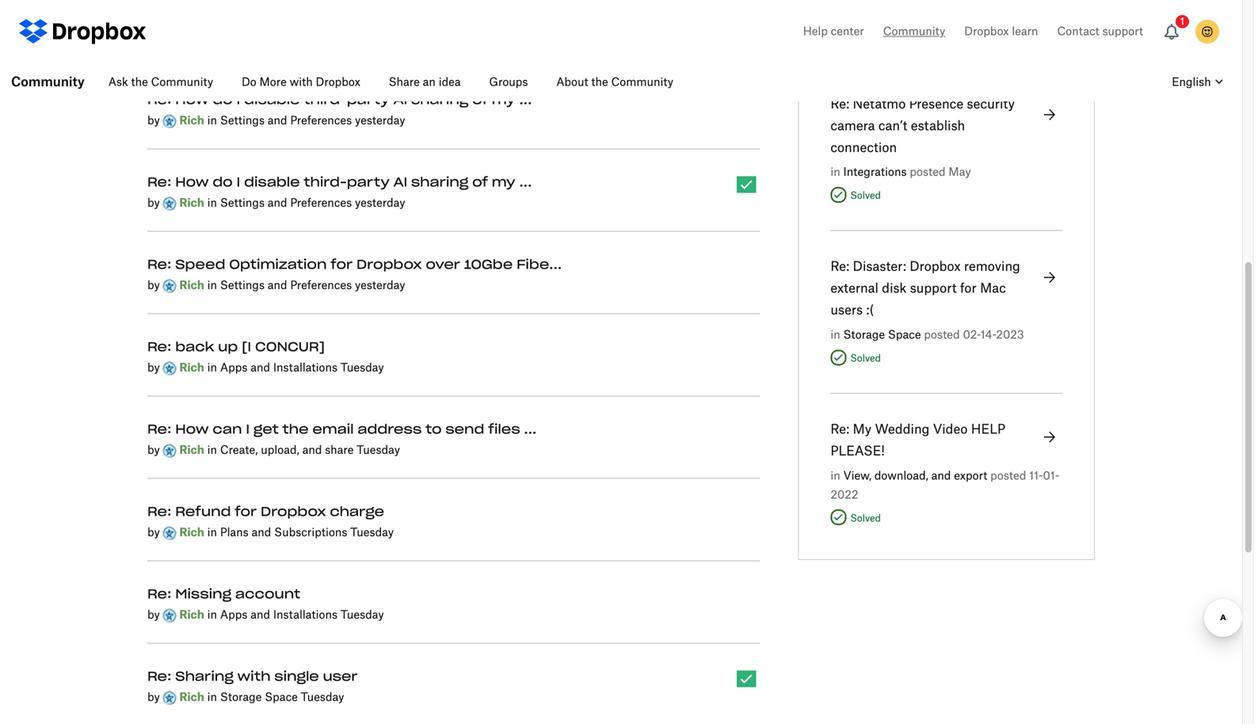 Task type: vqa. For each thing, say whether or not it's contained in the screenshot.


Task type: locate. For each thing, give the bounding box(es) containing it.
super user ii image for re: sharing with single user
[[163, 692, 177, 705]]

video
[[934, 424, 968, 436]]

in down speed
[[207, 280, 217, 291]]

4 by from the top
[[147, 363, 163, 374]]

0 vertical spatial re: how do i disable third-party ai sharing of my ... link
[[147, 94, 532, 107]]

re: for re: my wedding video help please! link
[[831, 424, 850, 436]]

preferences down do more with dropbox link
[[290, 115, 352, 126]]

support right disk
[[911, 283, 957, 295]]

0 horizontal spatial the
[[131, 77, 148, 88]]

create, upload, and share link
[[220, 441, 354, 460]]

3 settings and preferences link from the top
[[220, 276, 352, 295]]

1 third- from the top
[[304, 94, 347, 107]]

1 how from the top
[[175, 94, 209, 107]]

re: how do i disable third-party ai sharing of my ... for 7th rich link from the bottom of the page
[[147, 176, 532, 189]]

1 my from the top
[[492, 94, 516, 107]]

1 vertical spatial apps and installations link
[[220, 606, 338, 625]]

0 vertical spatial apps
[[220, 363, 248, 374]]

4 rich link from the top
[[180, 363, 204, 374]]

2 yesterday from the top
[[355, 198, 406, 209]]

get
[[254, 424, 279, 436]]

8 rich from the top
[[180, 692, 204, 703]]

my
[[492, 94, 516, 107], [492, 176, 516, 189]]

rich link for re: back up [i concur] link
[[180, 363, 204, 374]]

1 horizontal spatial storage space link
[[844, 330, 922, 341]]

storage down :(
[[844, 330, 886, 341]]

super user ii image for re: back up [i concur]
[[163, 362, 177, 376]]

community right about
[[612, 77, 674, 88]]

storage space link
[[844, 330, 922, 341], [220, 688, 298, 707]]

in down back
[[207, 363, 217, 374]]

6 rich link from the top
[[180, 528, 204, 539]]

with for more
[[290, 77, 313, 88]]

rich link down back
[[180, 363, 204, 374]]

rich left create,
[[180, 445, 204, 456]]

community right center
[[884, 26, 946, 37]]

3 rich from the top
[[180, 280, 204, 291]]

re: refund for dropbox charge link
[[147, 506, 385, 519]]

plans and subscriptions link
[[220, 524, 348, 543]]

0 vertical spatial settings and preferences link
[[220, 111, 352, 130]]

0 vertical spatial third-
[[304, 94, 347, 107]]

in settings and preferences down optimization
[[207, 280, 352, 291]]

3 rich link from the top
[[180, 280, 204, 291]]

2 settings from the top
[[220, 198, 265, 209]]

the up 'create, upload, and share' link
[[283, 424, 309, 436]]

and down more
[[268, 115, 287, 126]]

with for sharing
[[238, 671, 271, 684]]

1 settings and preferences link from the top
[[220, 111, 352, 130]]

space down the single
[[265, 692, 298, 703]]

dropbox left over at left
[[357, 259, 422, 271]]

1 vertical spatial storage space link
[[220, 688, 298, 707]]

community link left ask
[[0, 63, 96, 101]]

settings for first rich link from the top
[[220, 115, 265, 126]]

7 rich from the top
[[180, 610, 204, 621]]

re: netatmo presence security camera can't establish connection
[[831, 98, 1015, 154]]

0 vertical spatial for
[[331, 259, 353, 271]]

0 vertical spatial space
[[889, 330, 922, 341]]

3 how from the top
[[175, 424, 209, 436]]

tuesday for get
[[357, 445, 400, 456]]

back
[[175, 341, 214, 354]]

0 vertical spatial do
[[213, 94, 233, 107]]

2 apps from the top
[[220, 610, 248, 621]]

2 vertical spatial settings and preferences link
[[220, 276, 352, 295]]

apps and installations link for account
[[220, 606, 338, 625]]

0 vertical spatial preferences
[[290, 115, 352, 126]]

i for 7th rich link from the bottom of the page
[[237, 176, 240, 189]]

super user ii image down sharing
[[163, 692, 177, 705]]

and down [i on the top of the page
[[251, 363, 270, 374]]

1 horizontal spatial space
[[889, 330, 922, 341]]

2 ai from the top
[[394, 176, 408, 189]]

settings
[[220, 115, 265, 126], [220, 198, 265, 209], [220, 280, 265, 291]]

i
[[237, 94, 240, 107], [237, 176, 240, 189], [246, 424, 250, 436]]

ai for first rich link from the top
[[394, 94, 408, 107]]

re: for "re: refund for dropbox charge" link
[[147, 506, 172, 519]]

1 vertical spatial i
[[237, 176, 240, 189]]

rich for re: back up [i concur] link
[[180, 363, 204, 374]]

0 horizontal spatial with
[[238, 671, 271, 684]]

re: how do i disable third-party ai sharing of my ... link
[[147, 94, 532, 107], [147, 176, 532, 189]]

with
[[290, 77, 313, 88], [238, 671, 271, 684]]

with up in storage space
[[238, 671, 271, 684]]

ai for 7th rich link from the bottom of the page
[[394, 176, 408, 189]]

dropbox right disaster:
[[910, 261, 961, 274]]

3 yesterday from the top
[[355, 280, 406, 291]]

1 apps and installations link from the top
[[220, 359, 338, 378]]

tuesday down address
[[357, 445, 400, 456]]

solved down the 2022
[[851, 514, 882, 524]]

in down missing
[[207, 610, 217, 621]]

5 by from the top
[[147, 445, 163, 456]]

6 by from the top
[[147, 528, 163, 539]]

5 rich link from the top
[[180, 445, 204, 456]]

disable
[[244, 94, 300, 107], [244, 176, 300, 189]]

space
[[889, 330, 922, 341], [265, 692, 298, 703]]

in down sharing
[[207, 692, 217, 703]]

2 vertical spatial yesterday
[[355, 280, 406, 291]]

4 solved from the top
[[851, 514, 882, 524]]

rich down speed
[[180, 280, 204, 291]]

1 super user ii image from the top
[[163, 197, 177, 211]]

2 installations from the top
[[273, 610, 338, 621]]

0 vertical spatial ...
[[520, 94, 532, 107]]

do for 7th rich link from the bottom of the page
[[213, 176, 233, 189]]

apps and installations link
[[220, 359, 338, 378], [220, 606, 338, 625]]

and left the export
[[932, 471, 952, 482]]

rich down ask the community
[[180, 115, 204, 126]]

and down optimization
[[268, 280, 287, 291]]

in down the users
[[831, 330, 841, 341]]

super user ii image down missing
[[163, 609, 177, 623]]

4 rich from the top
[[180, 363, 204, 374]]

terryturtle85 image
[[1196, 20, 1220, 44]]

by for super user ii icon related to re: sharing with single user
[[147, 692, 163, 703]]

party
[[347, 94, 390, 107], [347, 176, 390, 189]]

help center
[[804, 26, 865, 37]]

3 settings from the top
[[220, 280, 265, 291]]

1 vertical spatial space
[[265, 692, 298, 703]]

apps and installations link down concur]
[[220, 359, 338, 378]]

2 vertical spatial settings
[[220, 280, 265, 291]]

2 vertical spatial preferences
[[290, 280, 352, 291]]

re: for re: disaster: dropbox removing external disk support for mac users :( link
[[831, 261, 850, 274]]

1 in settings and preferences from the top
[[207, 115, 352, 126]]

1 vertical spatial third-
[[304, 176, 347, 189]]

0 vertical spatial my
[[492, 94, 516, 107]]

and for first rich link from the top
[[268, 115, 287, 126]]

8 rich link from the top
[[180, 692, 204, 703]]

how
[[175, 94, 209, 107], [175, 176, 209, 189], [175, 424, 209, 436]]

0 vertical spatial installations
[[273, 363, 338, 374]]

rich down missing
[[180, 610, 204, 621]]

1 re: how do i disable third-party ai sharing of my ... from the top
[[147, 94, 532, 107]]

1 vertical spatial preferences
[[290, 198, 352, 209]]

for left mac
[[961, 283, 977, 295]]

1 yesterday from the top
[[355, 115, 406, 126]]

rich link down ask the community
[[180, 115, 204, 126]]

and up optimization
[[268, 198, 287, 209]]

2 how from the top
[[175, 176, 209, 189]]

1 vertical spatial re: how do i disable third-party ai sharing of my ... link
[[147, 176, 532, 189]]

re: for re: how can i get the email address to send files ... link
[[147, 424, 172, 436]]

re: inside re: disaster: dropbox removing external disk support for mac users :(
[[831, 261, 850, 274]]

and for rich link for re: back up [i concur] link
[[251, 363, 270, 374]]

0 vertical spatial settings
[[220, 115, 265, 126]]

settings and preferences link down more
[[220, 111, 352, 130]]

...
[[520, 94, 532, 107], [520, 176, 532, 189], [524, 424, 537, 436]]

how for first rich link from the top
[[175, 94, 209, 107]]

re: speed optimization for dropbox over 10gbe fibe...
[[147, 259, 562, 271]]

tuesday down user on the left
[[301, 692, 344, 703]]

1 vertical spatial how
[[175, 176, 209, 189]]

1 vertical spatial in settings and preferences
[[207, 198, 352, 209]]

sharing
[[411, 94, 469, 107], [411, 176, 469, 189]]

groups link
[[477, 63, 541, 101]]

5 rich from the top
[[180, 445, 204, 456]]

please!
[[831, 445, 885, 458]]

1 installations from the top
[[273, 363, 338, 374]]

in settings and preferences up optimization
[[207, 198, 352, 209]]

0 vertical spatial storage
[[844, 330, 886, 341]]

2 apps and installations link from the top
[[220, 606, 338, 625]]

1 vertical spatial with
[[238, 671, 271, 684]]

1 horizontal spatial storage
[[844, 330, 886, 341]]

4 super user ii image from the top
[[163, 609, 177, 623]]

can
[[213, 424, 242, 436]]

3 preferences from the top
[[290, 280, 352, 291]]

user
[[323, 671, 358, 684]]

re: back up [i concur]
[[147, 341, 325, 354]]

rich link
[[180, 115, 204, 126], [180, 198, 204, 209], [180, 280, 204, 291], [180, 363, 204, 374], [180, 445, 204, 456], [180, 528, 204, 539], [180, 610, 204, 621], [180, 692, 204, 703]]

3 super user ii image from the top
[[163, 445, 177, 458]]

share an idea link
[[376, 63, 474, 101]]

the right about
[[592, 77, 609, 88]]

6 rich from the top
[[180, 528, 204, 539]]

posted left 11-
[[991, 471, 1027, 482]]

2 rich from the top
[[180, 198, 204, 209]]

about
[[557, 77, 589, 88]]

apps down re: back up [i concur] link
[[220, 363, 248, 374]]

1 vertical spatial community link
[[0, 63, 96, 101]]

2 in settings and preferences from the top
[[207, 198, 352, 209]]

0 vertical spatial party
[[347, 94, 390, 107]]

and down "re: refund for dropbox charge" link
[[252, 528, 271, 539]]

storage space link down :(
[[844, 330, 922, 341]]

2 super user ii image from the top
[[163, 362, 177, 376]]

super user ii image for re: how can i get the email address to send files ...
[[163, 445, 177, 458]]

2 do from the top
[[213, 176, 233, 189]]

posted
[[910, 167, 946, 178], [925, 330, 961, 341], [991, 471, 1027, 482]]

settings and preferences link down optimization
[[220, 276, 352, 295]]

1 vertical spatial settings and preferences link
[[220, 194, 352, 213]]

1 vertical spatial settings
[[220, 198, 265, 209]]

rich link for re: missing account 'link'
[[180, 610, 204, 621]]

solved right help
[[851, 29, 882, 38]]

1 vertical spatial support
[[911, 283, 957, 295]]

1 ai from the top
[[394, 94, 408, 107]]

do
[[213, 94, 233, 107], [213, 176, 233, 189]]

in down can
[[207, 445, 217, 456]]

2 super user ii image from the top
[[163, 280, 177, 293]]

apps for up
[[220, 363, 248, 374]]

0 horizontal spatial space
[[265, 692, 298, 703]]

2 party from the top
[[347, 176, 390, 189]]

2 vertical spatial i
[[246, 424, 250, 436]]

tuesday for concur]
[[341, 363, 384, 374]]

1 apps from the top
[[220, 363, 248, 374]]

ai
[[394, 94, 408, 107], [394, 176, 408, 189]]

community right ask
[[151, 77, 213, 88]]

export
[[955, 471, 988, 482]]

settings up optimization
[[220, 198, 265, 209]]

1 settings from the top
[[220, 115, 265, 126]]

my for re: how do i disable third-party ai sharing of my ... 'link' related to first rich link from the top
[[492, 94, 516, 107]]

dropbox
[[965, 26, 1010, 37], [316, 77, 361, 88], [357, 259, 422, 271], [910, 261, 961, 274], [261, 506, 326, 519]]

3 super user ii image from the top
[[163, 527, 177, 540]]

speed
[[175, 259, 226, 271]]

rich down "refund"
[[180, 528, 204, 539]]

email
[[313, 424, 354, 436]]

1 vertical spatial re: how do i disable third-party ai sharing of my ...
[[147, 176, 532, 189]]

fibe...
[[517, 259, 562, 271]]

idea
[[439, 77, 461, 88]]

1 vertical spatial ...
[[520, 176, 532, 189]]

1 vertical spatial apps
[[220, 610, 248, 621]]

about the community link
[[544, 63, 687, 101]]

ask the community
[[108, 77, 213, 88]]

3 solved from the top
[[851, 354, 882, 364]]

re: sharing with single user
[[147, 671, 358, 684]]

for up plans at the bottom of the page
[[235, 506, 257, 519]]

in for rich link for "re: refund for dropbox charge" link
[[207, 528, 217, 539]]

2 vertical spatial posted
[[991, 471, 1027, 482]]

super user ii image for speed
[[163, 280, 177, 293]]

0 vertical spatial in settings and preferences
[[207, 115, 352, 126]]

0 vertical spatial posted
[[910, 167, 946, 178]]

storage down re: sharing with single user link
[[220, 692, 262, 703]]

users
[[831, 304, 863, 317]]

rich link left create,
[[180, 445, 204, 456]]

1 rich from the top
[[180, 115, 204, 126]]

1 vertical spatial of
[[473, 176, 488, 189]]

support right contact
[[1103, 26, 1144, 37]]

settings down optimization
[[220, 280, 265, 291]]

an
[[423, 77, 436, 88]]

in apps and installations down concur]
[[207, 363, 338, 374]]

1 horizontal spatial community link
[[884, 22, 946, 41]]

by
[[147, 115, 163, 126], [147, 198, 163, 209], [147, 280, 163, 291], [147, 363, 163, 374], [147, 445, 163, 456], [147, 528, 163, 539], [147, 610, 163, 621], [147, 692, 163, 703]]

how for 7th rich link from the bottom of the page
[[175, 176, 209, 189]]

in apps and installations for account
[[207, 610, 338, 621]]

installations down account at the left of page
[[273, 610, 338, 621]]

by for re: how do i disable third-party ai sharing of my ...'s super user ii icon
[[147, 198, 163, 209]]

1 preferences from the top
[[290, 115, 352, 126]]

re: inside re: my wedding video help please!
[[831, 424, 850, 436]]

yesterday down the re: speed optimization for dropbox over 10gbe fibe... link
[[355, 280, 406, 291]]

1 horizontal spatial for
[[331, 259, 353, 271]]

2 in apps and installations from the top
[[207, 610, 338, 621]]

posted left may
[[910, 167, 946, 178]]

4 super user ii image from the top
[[163, 692, 177, 705]]

re: inside the re: netatmo presence security camera can't establish connection
[[831, 98, 850, 111]]

1 of from the top
[[473, 94, 488, 107]]

8 by from the top
[[147, 692, 163, 703]]

rich down sharing
[[180, 692, 204, 703]]

yesterday up the re: speed optimization for dropbox over 10gbe fibe... link
[[355, 198, 406, 209]]

sharing for re: how do i disable third-party ai sharing of my ... 'link' related to first rich link from the top
[[411, 94, 469, 107]]

1 disable from the top
[[244, 94, 300, 107]]

0 vertical spatial support
[[1103, 26, 1144, 37]]

rich link down "refund"
[[180, 528, 204, 539]]

1 vertical spatial sharing
[[411, 176, 469, 189]]

in up speed
[[207, 198, 217, 209]]

1 in apps and installations from the top
[[207, 363, 338, 374]]

apps down re: missing account
[[220, 610, 248, 621]]

in down the connection on the top of the page
[[831, 167, 841, 178]]

by for super user ii icon associated with re: back up [i concur]
[[147, 363, 163, 374]]

rich down back
[[180, 363, 204, 374]]

settings and preferences link up optimization
[[220, 194, 352, 213]]

integrations link
[[844, 167, 907, 178]]

0 vertical spatial i
[[237, 94, 240, 107]]

i for rich link corresponding to re: how can i get the email address to send files ... link
[[246, 424, 250, 436]]

2 vertical spatial for
[[235, 506, 257, 519]]

1 vertical spatial storage
[[220, 692, 262, 703]]

super user ii image down ask the community
[[163, 115, 177, 128]]

solved down :(
[[851, 354, 882, 364]]

0 vertical spatial disable
[[244, 94, 300, 107]]

... for 7th rich link from the bottom of the page re: how do i disable third-party ai sharing of my ... 'link'
[[520, 176, 532, 189]]

tuesday up re: how can i get the email address to send files ... link
[[341, 363, 384, 374]]

2 horizontal spatial for
[[961, 283, 977, 295]]

1 horizontal spatial with
[[290, 77, 313, 88]]

rich for re: sharing with single user link
[[180, 692, 204, 703]]

2 my from the top
[[492, 176, 516, 189]]

1 vertical spatial my
[[492, 176, 516, 189]]

0 vertical spatial with
[[290, 77, 313, 88]]

1 vertical spatial in apps and installations
[[207, 610, 338, 621]]

0 vertical spatial yesterday
[[355, 115, 406, 126]]

1 re: how do i disable third-party ai sharing of my ... link from the top
[[147, 94, 532, 107]]

preferences down the re: speed optimization for dropbox over 10gbe fibe... link
[[290, 280, 352, 291]]

in view, download, and export posted
[[831, 471, 1030, 482]]

community link right center
[[884, 22, 946, 41]]

posted left 02-
[[925, 330, 961, 341]]

2 rich link from the top
[[180, 198, 204, 209]]

1 vertical spatial disable
[[244, 176, 300, 189]]

0 horizontal spatial for
[[235, 506, 257, 519]]

super user ii image down "refund"
[[163, 527, 177, 540]]

in apps and installations
[[207, 363, 338, 374], [207, 610, 338, 621]]

for right optimization
[[331, 259, 353, 271]]

2 third- from the top
[[304, 176, 347, 189]]

1 horizontal spatial the
[[283, 424, 309, 436]]

0 horizontal spatial storage
[[220, 692, 262, 703]]

re: netatmo presence security camera can't establish connection link
[[831, 94, 1063, 159]]

2 vertical spatial how
[[175, 424, 209, 436]]

super user ii image up speed
[[163, 197, 177, 211]]

0 vertical spatial of
[[473, 94, 488, 107]]

with right more
[[290, 77, 313, 88]]

my
[[853, 424, 872, 436]]

solved down integrations
[[851, 192, 882, 201]]

in apps and installations for up
[[207, 363, 338, 374]]

1 by from the top
[[147, 115, 163, 126]]

establish
[[911, 120, 966, 133]]

super user ii image left create,
[[163, 445, 177, 458]]

super user ii image down speed
[[163, 280, 177, 293]]

of for 7th rich link from the bottom of the page re: how do i disable third-party ai sharing of my ... 'link'
[[473, 176, 488, 189]]

2 settings and preferences link from the top
[[220, 194, 352, 213]]

0 vertical spatial apps and installations link
[[220, 359, 338, 378]]

2 sharing from the top
[[411, 176, 469, 189]]

7 by from the top
[[147, 610, 163, 621]]

3 in settings and preferences from the top
[[207, 280, 352, 291]]

super user ii image
[[163, 115, 177, 128], [163, 280, 177, 293], [163, 527, 177, 540], [163, 609, 177, 623]]

1 vertical spatial do
[[213, 176, 233, 189]]

solved for disaster:
[[851, 354, 882, 364]]

solved
[[851, 29, 882, 38], [851, 192, 882, 201], [851, 354, 882, 364], [851, 514, 882, 524]]

1 super user ii image from the top
[[163, 115, 177, 128]]

0 horizontal spatial support
[[911, 283, 957, 295]]

in settings and preferences down more
[[207, 115, 352, 126]]

my for 7th rich link from the bottom of the page re: how do i disable third-party ai sharing of my ... 'link'
[[492, 176, 516, 189]]

1 vertical spatial yesterday
[[355, 198, 406, 209]]

to
[[426, 424, 442, 436]]

2 vertical spatial in settings and preferences
[[207, 280, 352, 291]]

super user ii image
[[163, 197, 177, 211], [163, 362, 177, 376], [163, 445, 177, 458], [163, 692, 177, 705]]

2 solved from the top
[[851, 192, 882, 201]]

1 vertical spatial ai
[[394, 176, 408, 189]]

yesterday down share
[[355, 115, 406, 126]]

space down disk
[[889, 330, 922, 341]]

removing
[[965, 261, 1021, 274]]

in down ask the community
[[207, 115, 217, 126]]

preferences for 7th rich link from the bottom of the page
[[290, 198, 352, 209]]

in settings and preferences
[[207, 115, 352, 126], [207, 198, 352, 209], [207, 280, 352, 291]]

apps and installations link down account at the left of page
[[220, 606, 338, 625]]

2 vertical spatial ...
[[524, 424, 537, 436]]

in apps and installations down account at the left of page
[[207, 610, 338, 621]]

in for 7th rich link from the bottom of the page
[[207, 198, 217, 209]]

2 horizontal spatial the
[[592, 77, 609, 88]]

7 rich link from the top
[[180, 610, 204, 621]]

the right ask
[[131, 77, 148, 88]]

help center link
[[804, 22, 865, 41]]

charge
[[330, 506, 385, 519]]

0 vertical spatial ai
[[394, 94, 408, 107]]

rich link down sharing
[[180, 692, 204, 703]]

re: for re: sharing with single user link
[[147, 671, 172, 684]]

super user ii image for refund
[[163, 527, 177, 540]]

0 vertical spatial sharing
[[411, 94, 469, 107]]

2 preferences from the top
[[290, 198, 352, 209]]

1 solved from the top
[[851, 29, 882, 38]]

re: back up [i concur] link
[[147, 341, 325, 354]]

apps
[[220, 363, 248, 374], [220, 610, 248, 621]]

1 vertical spatial party
[[347, 176, 390, 189]]

and down account at the left of page
[[251, 610, 270, 621]]

english
[[1173, 77, 1212, 88]]

subscriptions
[[274, 528, 348, 539]]

apps for account
[[220, 610, 248, 621]]

tuesday down charge
[[351, 528, 394, 539]]

in
[[207, 115, 217, 126], [831, 167, 841, 178], [207, 198, 217, 209], [207, 280, 217, 291], [831, 330, 841, 341], [207, 363, 217, 374], [207, 445, 217, 456], [831, 471, 841, 482], [207, 528, 217, 539], [207, 610, 217, 621], [207, 692, 217, 703]]

2 by from the top
[[147, 198, 163, 209]]

rich
[[180, 115, 204, 126], [180, 198, 204, 209], [180, 280, 204, 291], [180, 363, 204, 374], [180, 445, 204, 456], [180, 528, 204, 539], [180, 610, 204, 621], [180, 692, 204, 703]]

3 by from the top
[[147, 280, 163, 291]]

1 sharing from the top
[[411, 94, 469, 107]]

0 vertical spatial storage space link
[[844, 330, 922, 341]]

create,
[[220, 445, 258, 456]]

external
[[831, 283, 879, 295]]

third- for 'settings and preferences' link corresponding to 7th rich link from the bottom of the page
[[304, 176, 347, 189]]

installations
[[273, 363, 338, 374], [273, 610, 338, 621]]

0 vertical spatial how
[[175, 94, 209, 107]]

community
[[884, 26, 946, 37], [11, 76, 85, 89], [151, 77, 213, 88], [612, 77, 674, 88]]

rich for "re: refund for dropbox charge" link
[[180, 528, 204, 539]]

0 vertical spatial re: how do i disable third-party ai sharing of my ...
[[147, 94, 532, 107]]

storage space link down re: sharing with single user
[[220, 688, 298, 707]]

in left plans at the bottom of the page
[[207, 528, 217, 539]]

re: for re: back up [i concur] link
[[147, 341, 172, 354]]

dropbox right more
[[316, 77, 361, 88]]

0 vertical spatial in apps and installations
[[207, 363, 338, 374]]

mac
[[981, 283, 1007, 295]]

2 re: how do i disable third-party ai sharing of my ... from the top
[[147, 176, 532, 189]]

1 vertical spatial installations
[[273, 610, 338, 621]]

2 re: how do i disable third-party ai sharing of my ... link from the top
[[147, 176, 532, 189]]

2 of from the top
[[473, 176, 488, 189]]

single
[[275, 671, 319, 684]]

preferences up re: speed optimization for dropbox over 10gbe fibe...
[[290, 198, 352, 209]]

rich link up speed
[[180, 198, 204, 209]]

1 vertical spatial for
[[961, 283, 977, 295]]

in for rich link corresponding to re: how can i get the email address to send files ... link
[[207, 445, 217, 456]]

1 party from the top
[[347, 94, 390, 107]]

installations down concur]
[[273, 363, 338, 374]]

super user ii image down back
[[163, 362, 177, 376]]

preferences for the re: speed optimization for dropbox over 10gbe fibe... link rich link
[[290, 280, 352, 291]]

super user ii image for how
[[163, 115, 177, 128]]

1 do from the top
[[213, 94, 233, 107]]

community inside about the community link
[[612, 77, 674, 88]]



Task type: describe. For each thing, give the bounding box(es) containing it.
rich for re: how can i get the email address to send files ... link
[[180, 445, 204, 456]]

re: sharing with single user link
[[147, 671, 358, 684]]

plans
[[220, 528, 249, 539]]

re: for re: missing account 'link'
[[147, 589, 172, 601]]

settings and preferences link for first rich link from the top
[[220, 111, 352, 130]]

re: my wedding video help please!
[[831, 424, 1006, 458]]

01-
[[1044, 471, 1060, 482]]

super user ii image for missing
[[163, 609, 177, 623]]

concur]
[[255, 341, 325, 354]]

netatmo
[[853, 98, 906, 111]]

dropbox learn
[[965, 26, 1039, 37]]

address
[[358, 424, 422, 436]]

in settings and preferences for 7th rich link from the bottom of the page
[[207, 198, 352, 209]]

ask
[[108, 77, 128, 88]]

solved for netatmo
[[851, 192, 882, 201]]

re: disaster: dropbox removing external disk support for mac users :( link
[[831, 257, 1063, 322]]

disaster:
[[853, 261, 907, 274]]

account
[[235, 589, 301, 601]]

re: refund for dropbox charge
[[147, 506, 385, 519]]

contact support link
[[1058, 22, 1144, 41]]

1 vertical spatial posted
[[925, 330, 961, 341]]

disk
[[883, 283, 907, 295]]

in for the re: speed optimization for dropbox over 10gbe fibe... link rich link
[[207, 280, 217, 291]]

0 horizontal spatial community link
[[0, 63, 96, 101]]

0 vertical spatial community link
[[884, 22, 946, 41]]

in settings and preferences for first rich link from the top
[[207, 115, 352, 126]]

view,
[[844, 471, 872, 482]]

storage for disaster:
[[844, 330, 886, 341]]

community inside ask the community link
[[151, 77, 213, 88]]

1
[[1181, 17, 1185, 27]]

of for re: how do i disable third-party ai sharing of my ... 'link' related to first rich link from the top
[[473, 94, 488, 107]]

about the community
[[557, 77, 674, 88]]

re: missing account link
[[147, 589, 301, 601]]

in settings and preferences for the re: speed optimization for dropbox over 10gbe fibe... link rich link
[[207, 280, 352, 291]]

upload,
[[261, 445, 300, 456]]

solved for my
[[851, 514, 882, 524]]

sharing for 7th rich link from the bottom of the page re: how do i disable third-party ai sharing of my ... 'link'
[[411, 176, 469, 189]]

storage for sharing
[[220, 692, 262, 703]]

third- for 'settings and preferences' link for first rich link from the top
[[304, 94, 347, 107]]

installations for re: missing account
[[273, 610, 338, 621]]

yesterday for first rich link from the top
[[355, 115, 406, 126]]

settings and preferences link for 7th rich link from the bottom of the page
[[220, 194, 352, 213]]

help
[[804, 26, 828, 37]]

:(
[[867, 304, 874, 317]]

share an idea
[[389, 77, 461, 88]]

dropbox inside re: disaster: dropbox removing external disk support for mac users :(
[[910, 261, 961, 274]]

apps and installations link for up
[[220, 359, 338, 378]]

how for rich link corresponding to re: how can i get the email address to send files ... link
[[175, 424, 209, 436]]

re: for "re: netatmo presence security camera can't establish connection" link
[[831, 98, 850, 111]]

re: how do i disable third-party ai sharing of my ... link for 7th rich link from the bottom of the page
[[147, 176, 532, 189]]

community left ask
[[11, 76, 85, 89]]

rich for the re: speed optimization for dropbox over 10gbe fibe... link
[[180, 280, 204, 291]]

14-
[[981, 330, 997, 341]]

share
[[325, 445, 354, 456]]

re: how do i disable third-party ai sharing of my ... link for first rich link from the top
[[147, 94, 532, 107]]

rich link for re: sharing with single user link
[[180, 692, 204, 703]]

contact support
[[1058, 26, 1144, 37]]

files
[[489, 424, 520, 436]]

02-
[[964, 330, 981, 341]]

contact
[[1058, 26, 1100, 37]]

the for ask
[[131, 77, 148, 88]]

share
[[389, 77, 420, 88]]

by for super user ii image associated with refund
[[147, 528, 163, 539]]

space for dropbox
[[889, 330, 922, 341]]

rich link for "re: refund for dropbox charge" link
[[180, 528, 204, 539]]

in for re: sharing with single user link's rich link
[[207, 692, 217, 703]]

in storage space
[[207, 692, 298, 703]]

dropbox learn link
[[965, 22, 1039, 41]]

do for first rich link from the top
[[213, 94, 233, 107]]

help
[[972, 424, 1006, 436]]

missing
[[175, 589, 232, 601]]

by for super user ii image for how
[[147, 115, 163, 126]]

tuesday up user on the left
[[341, 610, 384, 621]]

for inside re: disaster: dropbox removing external disk support for mac users :(
[[961, 283, 977, 295]]

1 horizontal spatial support
[[1103, 26, 1144, 37]]

2 disable from the top
[[244, 176, 300, 189]]

preferences for first rich link from the top
[[290, 115, 352, 126]]

sharing
[[175, 671, 234, 684]]

settings and preferences link for the re: speed optimization for dropbox over 10gbe fibe... link rich link
[[220, 276, 352, 295]]

and for the re: speed optimization for dropbox over 10gbe fibe... link rich link
[[268, 280, 287, 291]]

rich link for the re: speed optimization for dropbox over 10gbe fibe... link
[[180, 280, 204, 291]]

1 rich link from the top
[[180, 115, 204, 126]]

the for about
[[592, 77, 609, 88]]

view, download, and export link
[[844, 471, 988, 482]]

in up the 2022
[[831, 471, 841, 482]]

connection
[[831, 142, 898, 154]]

and for re: missing account 'link' rich link
[[251, 610, 270, 621]]

presence
[[910, 98, 964, 111]]

integrations
[[844, 167, 907, 178]]

optimization
[[229, 259, 327, 271]]

learn
[[1013, 26, 1039, 37]]

refund
[[175, 506, 231, 519]]

rich for re: missing account 'link'
[[180, 610, 204, 621]]

in plans and subscriptions
[[207, 528, 348, 539]]

0 horizontal spatial storage space link
[[220, 688, 298, 707]]

in create, upload, and share
[[207, 445, 354, 456]]

... for re: how can i get the email address to send files ... link
[[524, 424, 537, 436]]

may
[[949, 167, 972, 178]]

2023
[[997, 330, 1025, 341]]

support inside re: disaster: dropbox removing external disk support for mac users :(
[[911, 283, 957, 295]]

in for re: missing account 'link' rich link
[[207, 610, 217, 621]]

party for 7th rich link from the bottom of the page re: how do i disable third-party ai sharing of my ... 'link'
[[347, 176, 390, 189]]

settings for the re: speed optimization for dropbox over 10gbe fibe... link rich link
[[220, 280, 265, 291]]

up
[[218, 341, 238, 354]]

and for 7th rich link from the bottom of the page
[[268, 198, 287, 209]]

more
[[260, 77, 287, 88]]

10gbe
[[464, 259, 513, 271]]

re: speed optimization for dropbox over 10gbe fibe... link
[[147, 259, 562, 271]]

party for re: how do i disable third-party ai sharing of my ... 'link' related to first rich link from the top
[[347, 94, 390, 107]]

re: my wedding video help please! link
[[831, 419, 1063, 463]]

space for with
[[265, 692, 298, 703]]

re: how can i get the email address to send files ...
[[147, 424, 537, 436]]

settings for 7th rich link from the bottom of the page
[[220, 198, 265, 209]]

tuesday for user
[[301, 692, 344, 703]]

yesterday for the re: speed optimization for dropbox over 10gbe fibe... link rich link
[[355, 280, 406, 291]]

i for first rich link from the top
[[237, 94, 240, 107]]

groups
[[489, 77, 528, 88]]

in storage space posted 02-14-2023
[[831, 330, 1025, 341]]

do more with dropbox link
[[229, 63, 373, 101]]

[i
[[242, 341, 251, 354]]

dropbox left learn
[[965, 26, 1010, 37]]

super user ii image for re: how do i disable third-party ai sharing of my ...
[[163, 197, 177, 211]]

in for first rich link from the top
[[207, 115, 217, 126]]

and for rich link for "re: refund for dropbox charge" link
[[252, 528, 271, 539]]

and left share
[[303, 445, 322, 456]]

tuesday for charge
[[351, 528, 394, 539]]

by for super user ii image related to missing
[[147, 610, 163, 621]]

2022
[[831, 490, 859, 501]]

... for re: how do i disable third-party ai sharing of my ... 'link' related to first rich link from the top
[[520, 94, 532, 107]]

by for super user ii image associated with speed
[[147, 280, 163, 291]]

wedding
[[876, 424, 930, 436]]

dropbox inside do more with dropbox link
[[316, 77, 361, 88]]

re: how do i disable third-party ai sharing of my ... for first rich link from the top
[[147, 94, 532, 107]]

do more with dropbox
[[242, 77, 361, 88]]

rich link for re: how can i get the email address to send files ... link
[[180, 445, 204, 456]]

send
[[446, 424, 485, 436]]

dropbox up plans and subscriptions link
[[261, 506, 326, 519]]

camera
[[831, 120, 876, 133]]

security
[[968, 98, 1015, 111]]

re: how can i get the email address to send files ... link
[[147, 424, 537, 436]]

ask the community link
[[96, 63, 226, 101]]

in integrations posted may
[[831, 167, 972, 178]]

over
[[426, 259, 461, 271]]

11-01- 2022
[[831, 471, 1060, 501]]

re: missing account
[[147, 589, 301, 601]]



